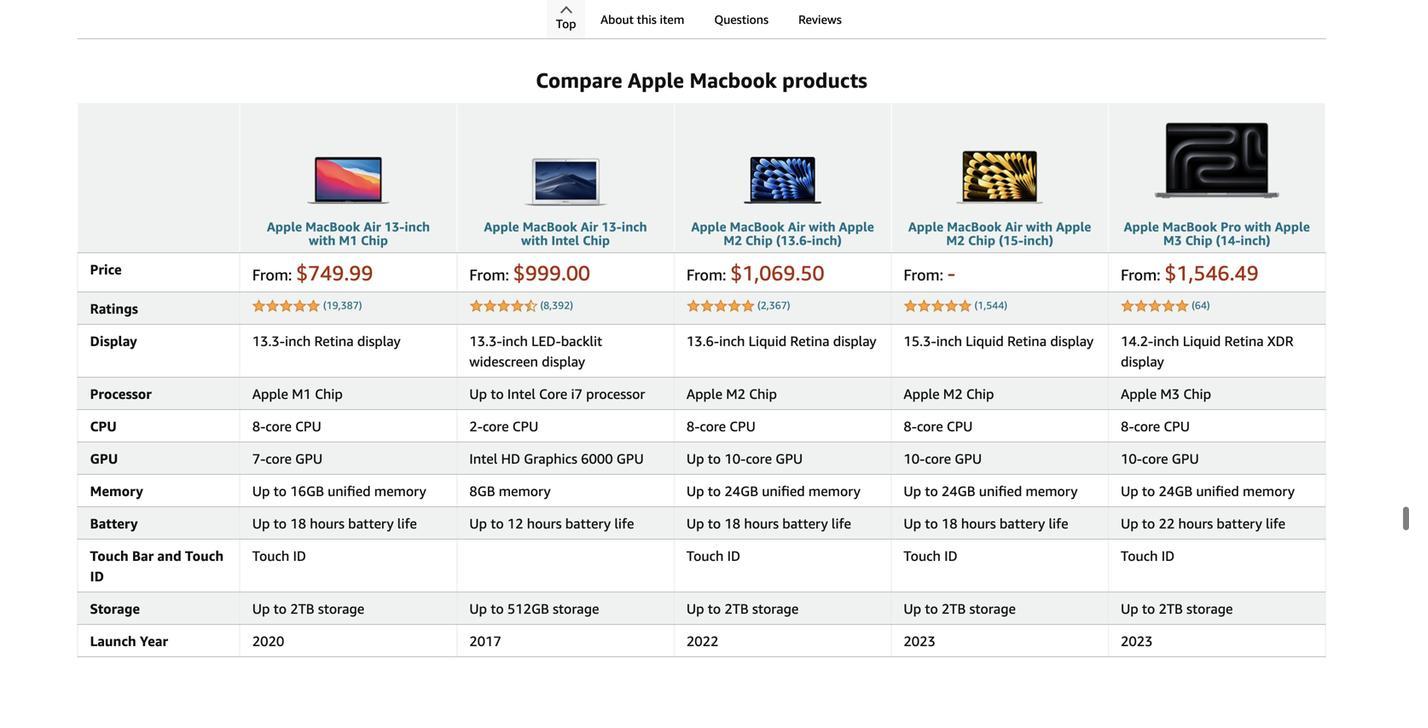 Task type: locate. For each thing, give the bounding box(es) containing it.
retina inside 14.2-inch liquid retina xdr display
[[1225, 333, 1264, 349]]

1 horizontal spatial 10-
[[904, 451, 925, 467]]

2 18 from the left
[[725, 516, 741, 532]]

2 13.3- from the left
[[469, 333, 502, 349]]

display down led-
[[542, 354, 585, 370]]

memory
[[90, 483, 143, 499]]

apple macbook air 13-inch with intel chip image
[[489, 109, 643, 211]]

from: left -
[[904, 266, 944, 284]]

4 retina from the left
[[1225, 333, 1264, 349]]

2 apple m2 chip from the left
[[904, 386, 994, 402]]

3 up to 18 hours battery life from the left
[[904, 516, 1069, 532]]

hours
[[310, 516, 345, 532], [527, 516, 562, 532], [744, 516, 779, 532], [961, 516, 996, 532], [1179, 516, 1213, 532]]

2 horizontal spatial up to 24gb unified memory
[[1121, 483, 1295, 499]]

13- inside apple macbook air 13-inch with m1 chip
[[384, 219, 405, 235]]

5 storage from the left
[[1187, 601, 1233, 617]]

from: inside from: $1,069.50
[[687, 266, 727, 284]]

2022
[[687, 633, 719, 650]]

chip left (15-
[[968, 233, 996, 248]]

chip down 14.2-inch liquid retina xdr display
[[1184, 386, 1212, 402]]

m2 inside apple macbook air with apple m2 chip (13.6-inch)
[[724, 233, 742, 248]]

13- down apple macbook air 13-inch with intel chip image
[[602, 219, 622, 235]]

0 horizontal spatial 10-core gpu
[[904, 451, 982, 467]]

from: for $1,546.49
[[1121, 266, 1161, 284]]

display left 14.2-
[[1051, 333, 1094, 349]]

3 air from the left
[[788, 219, 806, 235]]

0 horizontal spatial up to 24gb unified memory
[[687, 483, 861, 499]]

with inside apple macbook air with apple m2 chip (13.6-inch)
[[809, 219, 836, 235]]

apple macbook air 13-inch with m1 chip image
[[272, 109, 425, 211]]

inch) for (15-
[[1024, 233, 1054, 248]]

1 vertical spatial m1
[[292, 386, 311, 402]]

13.3- inside 13.3-inch led-backlit widescreen display
[[469, 333, 502, 349]]

inch inside 13.3-inch led-backlit widescreen display
[[502, 333, 528, 349]]

from: inside the from: $749.99
[[252, 266, 292, 284]]

air inside apple macbook air 13-inch with m1 chip
[[364, 219, 381, 235]]

0 horizontal spatial 24gb
[[725, 483, 759, 499]]

10-
[[725, 451, 746, 467], [904, 451, 925, 467], [1121, 451, 1142, 467]]

13- inside the apple macbook air 13-inch with intel chip
[[602, 219, 622, 235]]

unified
[[328, 483, 371, 499], [762, 483, 805, 499], [979, 483, 1022, 499], [1197, 483, 1240, 499]]

apple down 13.6-
[[687, 386, 723, 402]]

5 macbook from the left
[[1163, 219, 1218, 235]]

retina down (19,387) link
[[314, 333, 354, 349]]

1 horizontal spatial intel
[[508, 386, 536, 402]]

with inside apple macbook pro with apple m3 chip (14-inch)
[[1245, 219, 1272, 235]]

apple down this
[[628, 68, 684, 92]]

inch) inside apple macbook air with apple m2 chip (15-inch)
[[1024, 233, 1054, 248]]

0 horizontal spatial m1
[[292, 386, 311, 402]]

chip up $999.00 on the top left of page
[[583, 233, 610, 248]]

4 up to 2tb storage from the left
[[1121, 601, 1233, 617]]

inch for 13.3-inch led-backlit widescreen display
[[502, 333, 528, 349]]

1 unified from the left
[[328, 483, 371, 499]]

apple macbook air with apple m2 chip (13.6-inch) image
[[732, 109, 834, 211]]

1 cpu from the left
[[90, 418, 117, 435]]

air inside apple macbook air with apple m2 chip (13.6-inch)
[[788, 219, 806, 235]]

id
[[293, 548, 306, 564], [727, 548, 741, 564], [945, 548, 958, 564], [1162, 548, 1175, 564], [90, 569, 104, 585]]

14.2-inch liquid retina xdr display
[[1121, 333, 1294, 370]]

2 macbook from the left
[[523, 219, 578, 235]]

4 battery from the left
[[1000, 516, 1045, 532]]

apple down 14.2-
[[1121, 386, 1157, 402]]

1 horizontal spatial inch)
[[1024, 233, 1054, 248]]

up to 16gb unified memory
[[252, 483, 426, 499]]

m2 down 15.3-inch liquid retina display
[[944, 386, 963, 402]]

2 up to 24gb unified memory from the left
[[904, 483, 1078, 499]]

chip
[[361, 233, 388, 248], [583, 233, 610, 248], [746, 233, 773, 248], [968, 233, 996, 248], [1186, 233, 1213, 248], [315, 386, 343, 402], [749, 386, 777, 402], [967, 386, 994, 402], [1184, 386, 1212, 402]]

6 cpu from the left
[[1164, 418, 1190, 435]]

apple up the from: $749.99
[[267, 219, 302, 235]]

macbook inside apple macbook air with apple m2 chip (13.6-inch)
[[730, 219, 785, 235]]

1 horizontal spatial 18
[[725, 516, 741, 532]]

m3
[[1164, 233, 1182, 248], [1161, 386, 1180, 402]]

0 vertical spatial m1
[[339, 233, 358, 248]]

1 10- from the left
[[725, 451, 746, 467]]

macbook up the $749.99
[[305, 219, 360, 235]]

chip down the 13.6-inch liquid retina display
[[749, 386, 777, 402]]

with inside apple macbook air with apple m2 chip (15-inch)
[[1026, 219, 1053, 235]]

1 horizontal spatial 13-
[[602, 219, 622, 235]]

price
[[90, 261, 122, 278]]

air up $999.00 on the top left of page
[[581, 219, 598, 235]]

m2 up -
[[947, 233, 965, 248]]

from: left the $749.99
[[252, 266, 292, 284]]

with right (15-
[[1026, 219, 1053, 235]]

1 horizontal spatial 10-core gpu
[[1121, 451, 1199, 467]]

air inside the apple macbook air 13-inch with intel chip
[[581, 219, 598, 235]]

1 battery from the left
[[348, 516, 394, 532]]

intel inside the apple macbook air 13-inch with intel chip
[[551, 233, 579, 248]]

cpu
[[90, 418, 117, 435], [295, 418, 321, 435], [513, 418, 539, 435], [730, 418, 756, 435], [947, 418, 973, 435], [1164, 418, 1190, 435]]

air up $1,069.50
[[788, 219, 806, 235]]

from: inside from: -
[[904, 266, 944, 284]]

inch
[[405, 219, 430, 235], [622, 219, 647, 235], [285, 333, 311, 349], [502, 333, 528, 349], [719, 333, 745, 349], [937, 333, 962, 349], [1154, 333, 1180, 349]]

macbook inside the apple macbook air 13-inch with intel chip
[[523, 219, 578, 235]]

2 horizontal spatial up to 18 hours battery life
[[904, 516, 1069, 532]]

inch) inside apple macbook air with apple m2 chip (13.6-inch)
[[812, 233, 842, 248]]

inch inside apple macbook air 13-inch with m1 chip
[[405, 219, 430, 235]]

2 horizontal spatial 24gb
[[1159, 483, 1193, 499]]

13- for m1
[[384, 219, 405, 235]]

m3 up from: $1,546.49
[[1164, 233, 1182, 248]]

battery
[[348, 516, 394, 532], [565, 516, 611, 532], [783, 516, 828, 532], [1000, 516, 1045, 532], [1217, 516, 1263, 532]]

1 hours from the left
[[310, 516, 345, 532]]

from: up 14.2-
[[1121, 266, 1161, 284]]

from: inside from: $1,546.49
[[1121, 266, 1161, 284]]

from: left $999.00 on the top left of page
[[469, 266, 509, 284]]

3 life from the left
[[832, 516, 852, 532]]

with up $1,069.50
[[809, 219, 836, 235]]

3 up to 24gb unified memory from the left
[[1121, 483, 1295, 499]]

macbook inside apple macbook air with apple m2 chip (15-inch)
[[947, 219, 1002, 235]]

apple m2 chip down 15.3-
[[904, 386, 994, 402]]

1 2023 from the left
[[904, 633, 936, 650]]

air
[[364, 219, 381, 235], [581, 219, 598, 235], [788, 219, 806, 235], [1005, 219, 1023, 235]]

display left 15.3-
[[833, 333, 877, 349]]

1 18 from the left
[[290, 516, 306, 532]]

1 air from the left
[[364, 219, 381, 235]]

macbook up $999.00 on the top left of page
[[523, 219, 578, 235]]

to
[[491, 386, 504, 402], [708, 451, 721, 467], [274, 483, 287, 499], [708, 483, 721, 499], [925, 483, 938, 499], [1142, 483, 1156, 499], [274, 516, 287, 532], [491, 516, 504, 532], [708, 516, 721, 532], [925, 516, 938, 532], [1142, 516, 1156, 532], [274, 601, 287, 617], [491, 601, 504, 617], [708, 601, 721, 617], [925, 601, 938, 617], [1142, 601, 1156, 617]]

1 vertical spatial intel
[[508, 386, 536, 402]]

1 memory from the left
[[374, 483, 426, 499]]

inch)
[[812, 233, 842, 248], [1024, 233, 1054, 248], [1241, 233, 1271, 248]]

macbook
[[305, 219, 360, 235], [523, 219, 578, 235], [730, 219, 785, 235], [947, 219, 1002, 235], [1163, 219, 1218, 235]]

m1 inside apple macbook air 13-inch with m1 chip
[[339, 233, 358, 248]]

intel hd graphics 6000 gpu
[[469, 451, 644, 467]]

3 macbook from the left
[[730, 219, 785, 235]]

0 horizontal spatial apple m2 chip
[[687, 386, 777, 402]]

display down (19,387) link
[[357, 333, 401, 349]]

24gb
[[725, 483, 759, 499], [942, 483, 976, 499], [1159, 483, 1193, 499]]

products
[[782, 68, 868, 92]]

1 8-core cpu from the left
[[252, 418, 321, 435]]

3 inch) from the left
[[1241, 233, 1271, 248]]

0 vertical spatial m3
[[1164, 233, 1182, 248]]

1 10-core gpu from the left
[[904, 451, 982, 467]]

4 macbook from the left
[[947, 219, 1002, 235]]

3 10- from the left
[[1121, 451, 1142, 467]]

from: for $1,069.50
[[687, 266, 727, 284]]

1 13.3- from the left
[[252, 333, 285, 349]]

m1 up the $749.99
[[339, 233, 358, 248]]

0 horizontal spatial 13.3-
[[252, 333, 285, 349]]

4 8- from the left
[[1121, 418, 1134, 435]]

(8,392)
[[540, 299, 573, 311]]

apple right (15-
[[1056, 219, 1092, 235]]

5 gpu from the left
[[955, 451, 982, 467]]

with up the from: $749.99
[[309, 233, 336, 248]]

5 memory from the left
[[1243, 483, 1295, 499]]

touch id
[[252, 548, 306, 564], [687, 548, 741, 564], [904, 548, 958, 564], [1121, 548, 1175, 564]]

1 horizontal spatial up to 24gb unified memory
[[904, 483, 1078, 499]]

storage
[[318, 601, 365, 617], [553, 601, 599, 617], [752, 601, 799, 617], [970, 601, 1016, 617], [1187, 601, 1233, 617]]

up to 24gb unified memory
[[687, 483, 861, 499], [904, 483, 1078, 499], [1121, 483, 1295, 499]]

chip left (14- on the top right
[[1186, 233, 1213, 248]]

apple inside the apple macbook air 13-inch with intel chip
[[484, 219, 519, 235]]

3 battery from the left
[[783, 516, 828, 532]]

13.3- for 13.3-inch led-backlit widescreen display
[[469, 333, 502, 349]]

1 horizontal spatial apple m2 chip
[[904, 386, 994, 402]]

0 horizontal spatial inch)
[[812, 233, 842, 248]]

m1 down 13.3-inch retina display
[[292, 386, 311, 402]]

retina left 'xdr' at right
[[1225, 333, 1264, 349]]

intel
[[551, 233, 579, 248], [508, 386, 536, 402], [469, 451, 498, 467]]

2 8- from the left
[[687, 418, 700, 435]]

memory
[[374, 483, 426, 499], [499, 483, 551, 499], [809, 483, 861, 499], [1026, 483, 1078, 499], [1243, 483, 1295, 499]]

4 gpu from the left
[[776, 451, 803, 467]]

1 horizontal spatial m1
[[339, 233, 358, 248]]

1 touch id from the left
[[252, 548, 306, 564]]

chip inside apple macbook air with apple m2 chip (15-inch)
[[968, 233, 996, 248]]

3 24gb from the left
[[1159, 483, 1193, 499]]

1 13- from the left
[[384, 219, 405, 235]]

0 horizontal spatial 18
[[290, 516, 306, 532]]

about this item
[[601, 12, 685, 26]]

3 liquid from the left
[[1183, 333, 1221, 349]]

0 vertical spatial intel
[[551, 233, 579, 248]]

retina for 15.3-inch liquid retina display
[[1008, 333, 1047, 349]]

from: -
[[904, 261, 956, 285]]

air up the $749.99
[[364, 219, 381, 235]]

3 gpu from the left
[[617, 451, 644, 467]]

launch year
[[90, 633, 168, 650]]

liquid down (2,367)
[[749, 333, 787, 349]]

inch for 13.3-inch retina display
[[285, 333, 311, 349]]

0 horizontal spatial 2023
[[904, 633, 936, 650]]

from: inside from: $999.00
[[469, 266, 509, 284]]

with for (13.6-
[[809, 219, 836, 235]]

2 horizontal spatial intel
[[551, 233, 579, 248]]

0 horizontal spatial up to 18 hours battery life
[[252, 516, 417, 532]]

5 from: from the left
[[1121, 266, 1161, 284]]

liquid down (64)
[[1183, 333, 1221, 349]]

inch) for (14-
[[1241, 233, 1271, 248]]

6 gpu from the left
[[1172, 451, 1199, 467]]

inch) inside apple macbook pro with apple m3 chip (14-inch)
[[1241, 233, 1271, 248]]

questions
[[714, 12, 769, 26]]

air for apple macbook air 13-inch with intel chip
[[581, 219, 598, 235]]

with right pro
[[1245, 219, 1272, 235]]

1 horizontal spatial liquid
[[966, 333, 1004, 349]]

chip up from: $1,069.50
[[746, 233, 773, 248]]

touch
[[90, 548, 129, 564], [185, 548, 224, 564], [252, 548, 289, 564], [687, 548, 724, 564], [904, 548, 941, 564], [1121, 548, 1158, 564]]

apple m2 chip
[[687, 386, 777, 402], [904, 386, 994, 402]]

air down "apple macbook air with apple m2 chip (15-inch)" image
[[1005, 219, 1023, 235]]

1 up to 2tb storage from the left
[[252, 601, 365, 617]]

inch inside 14.2-inch liquid retina xdr display
[[1154, 333, 1180, 349]]

display
[[90, 333, 137, 349]]

1 inch) from the left
[[812, 233, 842, 248]]

8-core cpu
[[252, 418, 321, 435], [687, 418, 756, 435], [904, 418, 973, 435], [1121, 418, 1190, 435]]

apple macbook pro with apple m3 chip (14-inch) link
[[1124, 219, 1310, 248]]

10-core gpu
[[904, 451, 982, 467], [1121, 451, 1199, 467]]

macbook left pro
[[1163, 219, 1218, 235]]

retina
[[314, 333, 354, 349], [790, 333, 830, 349], [1008, 333, 1047, 349], [1225, 333, 1264, 349]]

display down 14.2-
[[1121, 354, 1164, 370]]

2 horizontal spatial liquid
[[1183, 333, 1221, 349]]

liquid
[[749, 333, 787, 349], [966, 333, 1004, 349], [1183, 333, 1221, 349]]

gpu
[[90, 451, 118, 467], [295, 451, 323, 467], [617, 451, 644, 467], [776, 451, 803, 467], [955, 451, 982, 467], [1172, 451, 1199, 467]]

apple macbook pro with apple m3 chip (14-inch)
[[1124, 219, 1310, 248]]

4 from: from the left
[[904, 266, 944, 284]]

macbook inside apple macbook pro with apple m3 chip (14-inch)
[[1163, 219, 1218, 235]]

with up from: $999.00
[[521, 233, 548, 248]]

2 horizontal spatial 10-
[[1121, 451, 1142, 467]]

4 air from the left
[[1005, 219, 1023, 235]]

macbook up -
[[947, 219, 1002, 235]]

from: up 13.6-
[[687, 266, 727, 284]]

4 life from the left
[[1049, 516, 1069, 532]]

13- down apple macbook air 13-inch with m1 chip image
[[384, 219, 405, 235]]

intel left 'hd'
[[469, 451, 498, 467]]

up
[[469, 386, 487, 402], [687, 451, 704, 467], [252, 483, 270, 499], [687, 483, 704, 499], [904, 483, 922, 499], [1121, 483, 1139, 499], [252, 516, 270, 532], [469, 516, 487, 532], [687, 516, 704, 532], [904, 516, 922, 532], [1121, 516, 1139, 532], [252, 601, 270, 617], [469, 601, 487, 617], [687, 601, 704, 617], [904, 601, 922, 617], [1121, 601, 1139, 617]]

liquid for 15.3-
[[966, 333, 1004, 349]]

3 8-core cpu from the left
[[904, 418, 973, 435]]

1 horizontal spatial up to 18 hours battery life
[[687, 516, 852, 532]]

4 memory from the left
[[1026, 483, 1078, 499]]

chip up the $749.99
[[361, 233, 388, 248]]

liquid down (1,544) link
[[966, 333, 1004, 349]]

macbook for apple macbook pro with apple m3 chip (14-inch)
[[1163, 219, 1218, 235]]

macbook up from: $1,069.50
[[730, 219, 785, 235]]

13.3-
[[252, 333, 285, 349], [469, 333, 502, 349]]

13.6-
[[687, 333, 719, 349]]

2 up to 2tb storage from the left
[[687, 601, 799, 617]]

2 13- from the left
[[602, 219, 622, 235]]

2017
[[469, 633, 501, 650]]

air for apple macbook air 13-inch with m1 chip
[[364, 219, 381, 235]]

3 2tb from the left
[[942, 601, 966, 617]]

2 horizontal spatial 18
[[942, 516, 958, 532]]

m1
[[339, 233, 358, 248], [292, 386, 311, 402]]

2 retina from the left
[[790, 333, 830, 349]]

13.3- up widescreen
[[469, 333, 502, 349]]

apple macbook air 13-inch with m1 chip link
[[267, 219, 430, 248]]

1 liquid from the left
[[749, 333, 787, 349]]

0 horizontal spatial 10-
[[725, 451, 746, 467]]

13.3- up apple m1 chip on the bottom of the page
[[252, 333, 285, 349]]

apple right pro
[[1275, 219, 1310, 235]]

m3 down 14.2-inch liquid retina xdr display
[[1161, 386, 1180, 402]]

apple m2 chip down 13.6-
[[687, 386, 777, 402]]

2-core cpu
[[469, 418, 539, 435]]

0 horizontal spatial liquid
[[749, 333, 787, 349]]

from:
[[252, 266, 292, 284], [469, 266, 509, 284], [687, 266, 727, 284], [904, 266, 944, 284], [1121, 266, 1161, 284]]

(64)
[[1192, 299, 1210, 311]]

2 hours from the left
[[527, 516, 562, 532]]

2 up to 18 hours battery life from the left
[[687, 516, 852, 532]]

retina down (1,544) link
[[1008, 333, 1047, 349]]

2 memory from the left
[[499, 483, 551, 499]]

6 touch from the left
[[1121, 548, 1158, 564]]

2-
[[469, 418, 483, 435]]

1 horizontal spatial 13.3-
[[469, 333, 502, 349]]

retina down (2,367)
[[790, 333, 830, 349]]

m2
[[724, 233, 742, 248], [947, 233, 965, 248], [726, 386, 746, 402], [944, 386, 963, 402]]

from: for -
[[904, 266, 944, 284]]

with inside apple macbook air 13-inch with m1 chip
[[309, 233, 336, 248]]

(2,367) link
[[758, 299, 791, 311]]

up to 18 hours battery life
[[252, 516, 417, 532], [687, 516, 852, 532], [904, 516, 1069, 532]]

macbook inside apple macbook air 13-inch with m1 chip
[[305, 219, 360, 235]]

intel left core
[[508, 386, 536, 402]]

2023
[[904, 633, 936, 650], [1121, 633, 1153, 650]]

core
[[266, 418, 292, 435], [483, 418, 509, 435], [700, 418, 726, 435], [917, 418, 943, 435], [1134, 418, 1161, 435], [266, 451, 292, 467], [746, 451, 772, 467], [925, 451, 951, 467], [1142, 451, 1169, 467]]

2 inch) from the left
[[1024, 233, 1054, 248]]

0 horizontal spatial 13-
[[384, 219, 405, 235]]

apple up from: $999.00
[[484, 219, 519, 235]]

launch
[[90, 633, 136, 650]]

liquid inside 14.2-inch liquid retina xdr display
[[1183, 333, 1221, 349]]

apple macbook air 13-inch with intel chip
[[484, 219, 647, 248]]

1 horizontal spatial 2023
[[1121, 633, 1153, 650]]

4 hours from the left
[[961, 516, 996, 532]]

from: for $749.99
[[252, 266, 292, 284]]

processor
[[586, 386, 645, 402]]

chip down 13.3-inch retina display
[[315, 386, 343, 402]]

6000
[[581, 451, 613, 467]]

1 from: from the left
[[252, 266, 292, 284]]

m2 up from: $1,069.50
[[724, 233, 742, 248]]

storage
[[90, 601, 140, 617]]

1 vertical spatial m3
[[1161, 386, 1180, 402]]

1 horizontal spatial 24gb
[[942, 483, 976, 499]]

intel up $999.00 on the top left of page
[[551, 233, 579, 248]]

0 horizontal spatial intel
[[469, 451, 498, 467]]

2 horizontal spatial inch)
[[1241, 233, 1271, 248]]

air inside apple macbook air with apple m2 chip (15-inch)
[[1005, 219, 1023, 235]]



Task type: vqa. For each thing, say whether or not it's contained in the screenshot.
left Intel
yes



Task type: describe. For each thing, give the bounding box(es) containing it.
8gb memory
[[469, 483, 551, 499]]

backlit
[[561, 333, 603, 349]]

8gb
[[469, 483, 495, 499]]

apple down 15.3-
[[904, 386, 940, 402]]

liquid for 13.6-
[[749, 333, 787, 349]]

(1,544)
[[975, 299, 1008, 311]]

1 gpu from the left
[[90, 451, 118, 467]]

air for apple macbook air with apple m2 chip (15-inch)
[[1005, 219, 1023, 235]]

id inside the touch bar and touch id
[[90, 569, 104, 585]]

up to 10-core gpu
[[687, 451, 803, 467]]

led-
[[532, 333, 561, 349]]

macbook
[[690, 68, 777, 92]]

from: for $999.00
[[469, 266, 509, 284]]

apple m3 chip
[[1121, 386, 1212, 402]]

with for (15-
[[1026, 219, 1053, 235]]

1 8- from the left
[[252, 418, 266, 435]]

1 up to 24gb unified memory from the left
[[687, 483, 861, 499]]

chip inside apple macbook pro with apple m3 chip (14-inch)
[[1186, 233, 1213, 248]]

apple macbook air with apple m2 chip (13.6-inch) link
[[691, 219, 874, 248]]

this
[[637, 12, 657, 26]]

4 touch from the left
[[687, 548, 724, 564]]

1 up to 18 hours battery life from the left
[[252, 516, 417, 532]]

xdr
[[1268, 333, 1294, 349]]

apple macbook pro with apple m3 chip (14-inch) image
[[1141, 109, 1294, 211]]

2 life from the left
[[615, 516, 634, 532]]

2 gpu from the left
[[295, 451, 323, 467]]

apple inside apple macbook air 13-inch with m1 chip
[[267, 219, 302, 235]]

inch for 13.6-inch liquid retina display
[[719, 333, 745, 349]]

(13.6-
[[776, 233, 812, 248]]

3 cpu from the left
[[513, 418, 539, 435]]

3 touch id from the left
[[904, 548, 958, 564]]

1 storage from the left
[[318, 601, 365, 617]]

inch inside the apple macbook air 13-inch with intel chip
[[622, 219, 647, 235]]

13- for intel
[[602, 219, 622, 235]]

apple up from: -
[[909, 219, 944, 235]]

graphics
[[524, 451, 578, 467]]

13.3-inch retina display
[[252, 333, 401, 349]]

$1,069.50
[[731, 261, 825, 285]]

1 apple m2 chip from the left
[[687, 386, 777, 402]]

(15-
[[999, 233, 1024, 248]]

(1,544) link
[[975, 299, 1008, 311]]

apple m1 chip
[[252, 386, 343, 402]]

compare
[[536, 68, 623, 92]]

3 hours from the left
[[744, 516, 779, 532]]

item
[[660, 12, 685, 26]]

(8,392) link
[[540, 299, 573, 311]]

battery
[[90, 516, 138, 532]]

4 touch id from the left
[[1121, 548, 1175, 564]]

air for apple macbook air with apple m2 chip (13.6-inch)
[[788, 219, 806, 235]]

chip inside apple macbook air with apple m2 chip (13.6-inch)
[[746, 233, 773, 248]]

13.6-inch liquid retina display
[[687, 333, 877, 349]]

and
[[157, 548, 182, 564]]

5 cpu from the left
[[947, 418, 973, 435]]

16gb
[[290, 483, 324, 499]]

pro
[[1221, 219, 1242, 235]]

apple macbook air with apple m2 chip (15-inch) image
[[923, 109, 1077, 211]]

4 cpu from the left
[[730, 418, 756, 435]]

display inside 13.3-inch led-backlit widescreen display
[[542, 354, 585, 370]]

macbook for apple macbook air 13-inch with intel chip
[[523, 219, 578, 235]]

2 10-core gpu from the left
[[1121, 451, 1199, 467]]

5 battery from the left
[[1217, 516, 1263, 532]]

2 2023 from the left
[[1121, 633, 1153, 650]]

macbook for apple macbook air with apple m2 chip (15-inch)
[[947, 219, 1002, 235]]

512gb
[[508, 601, 549, 617]]

3 unified from the left
[[979, 483, 1022, 499]]

1 retina from the left
[[314, 333, 354, 349]]

up to 22 hours battery life
[[1121, 516, 1286, 532]]

2 unified from the left
[[762, 483, 805, 499]]

touch bar and touch id
[[90, 548, 224, 585]]

7-core gpu
[[252, 451, 323, 467]]

compare apple macbook products
[[536, 68, 868, 92]]

(64) link
[[1192, 299, 1210, 311]]

m2 inside apple macbook air with apple m2 chip (15-inch)
[[947, 233, 965, 248]]

2 vertical spatial intel
[[469, 451, 498, 467]]

5 hours from the left
[[1179, 516, 1213, 532]]

2 24gb from the left
[[942, 483, 976, 499]]

apple macbook air with apple m2 chip (13.6-inch)
[[691, 219, 874, 248]]

14.2-
[[1121, 333, 1154, 349]]

hd
[[501, 451, 520, 467]]

4 storage from the left
[[970, 601, 1016, 617]]

3 memory from the left
[[809, 483, 861, 499]]

macbook for apple macbook air with apple m2 chip (13.6-inch)
[[730, 219, 785, 235]]

2 touch from the left
[[185, 548, 224, 564]]

3 18 from the left
[[942, 516, 958, 532]]

2 10- from the left
[[904, 451, 925, 467]]

from: $1,546.49
[[1121, 261, 1259, 285]]

(14-
[[1216, 233, 1241, 248]]

m3 inside apple macbook pro with apple m3 chip (14-inch)
[[1164, 233, 1182, 248]]

$1,546.49
[[1165, 261, 1259, 285]]

2 8-core cpu from the left
[[687, 418, 756, 435]]

1 touch from the left
[[90, 548, 129, 564]]

$749.99
[[296, 261, 373, 285]]

chip down 15.3-inch liquid retina display
[[967, 386, 994, 402]]

bar
[[132, 548, 154, 564]]

apple up from: $1,546.49
[[1124, 219, 1159, 235]]

(19,387) link
[[323, 299, 362, 311]]

with for (14-
[[1245, 219, 1272, 235]]

1 2tb from the left
[[290, 601, 315, 617]]

liquid for 14.2-
[[1183, 333, 1221, 349]]

2 touch id from the left
[[687, 548, 741, 564]]

core
[[539, 386, 568, 402]]

1 24gb from the left
[[725, 483, 759, 499]]

chip inside apple macbook air 13-inch with m1 chip
[[361, 233, 388, 248]]

widescreen
[[469, 354, 538, 370]]

retina for 13.6-inch liquid retina display
[[790, 333, 830, 349]]

top
[[556, 17, 576, 31]]

5 touch from the left
[[904, 548, 941, 564]]

apple macbook air 13-inch with m1 chip
[[267, 219, 430, 248]]

4 8-core cpu from the left
[[1121, 418, 1190, 435]]

4 2tb from the left
[[1159, 601, 1183, 617]]

2020
[[252, 633, 284, 650]]

m2 up up to 10-core gpu
[[726, 386, 746, 402]]

13.3-inch led-backlit widescreen display
[[469, 333, 603, 370]]

7-
[[252, 451, 266, 467]]

up to 12 hours battery life
[[469, 516, 634, 532]]

3 8- from the left
[[904, 418, 917, 435]]

$999.00
[[513, 261, 590, 285]]

5 life from the left
[[1266, 516, 1286, 532]]

chip inside the apple macbook air 13-inch with intel chip
[[583, 233, 610, 248]]

from: $749.99
[[252, 261, 373, 285]]

apple macbook air with apple m2 chip (15-inch) link
[[909, 219, 1092, 248]]

15.3-inch liquid retina display
[[904, 333, 1094, 349]]

up to intel core i7 processor
[[469, 386, 645, 402]]

processor
[[90, 386, 152, 402]]

-
[[948, 261, 956, 285]]

year
[[140, 633, 168, 650]]

macbook for apple macbook air 13-inch with m1 chip
[[305, 219, 360, 235]]

about
[[601, 12, 634, 26]]

4 unified from the left
[[1197, 483, 1240, 499]]

reviews
[[799, 12, 842, 26]]

13.3- for 13.3-inch retina display
[[252, 333, 285, 349]]

3 storage from the left
[[752, 601, 799, 617]]

retina for 14.2-inch liquid retina xdr display
[[1225, 333, 1264, 349]]

apple macbook air with apple m2 chip (15-inch)
[[909, 219, 1092, 248]]

ratings
[[90, 301, 138, 317]]

2 cpu from the left
[[295, 418, 321, 435]]

15.3-
[[904, 333, 937, 349]]

3 touch from the left
[[252, 548, 289, 564]]

22
[[1159, 516, 1175, 532]]

apple right the "(13.6-"
[[839, 219, 874, 235]]

3 up to 2tb storage from the left
[[904, 601, 1016, 617]]

12
[[508, 516, 524, 532]]

2 2tb from the left
[[725, 601, 749, 617]]

i7
[[571, 386, 583, 402]]

up to 512gb storage
[[469, 601, 599, 617]]

(2,367)
[[758, 299, 791, 311]]

2 battery from the left
[[565, 516, 611, 532]]

2 storage from the left
[[553, 601, 599, 617]]

apple up '7-'
[[252, 386, 288, 402]]

inch for 15.3-inch liquid retina display
[[937, 333, 962, 349]]

display inside 14.2-inch liquid retina xdr display
[[1121, 354, 1164, 370]]

image 10 image
[[77, 0, 1326, 7]]

inch) for (13.6-
[[812, 233, 842, 248]]

apple macbook air 13-inch with intel chip link
[[484, 219, 647, 248]]

from: $1,069.50
[[687, 261, 825, 285]]

inch for 14.2-inch liquid retina xdr display
[[1154, 333, 1180, 349]]

apple up from: $1,069.50
[[691, 219, 727, 235]]

with inside the apple macbook air 13-inch with intel chip
[[521, 233, 548, 248]]

from: $999.00
[[469, 261, 590, 285]]

1 life from the left
[[397, 516, 417, 532]]

(19,387)
[[323, 299, 362, 311]]



